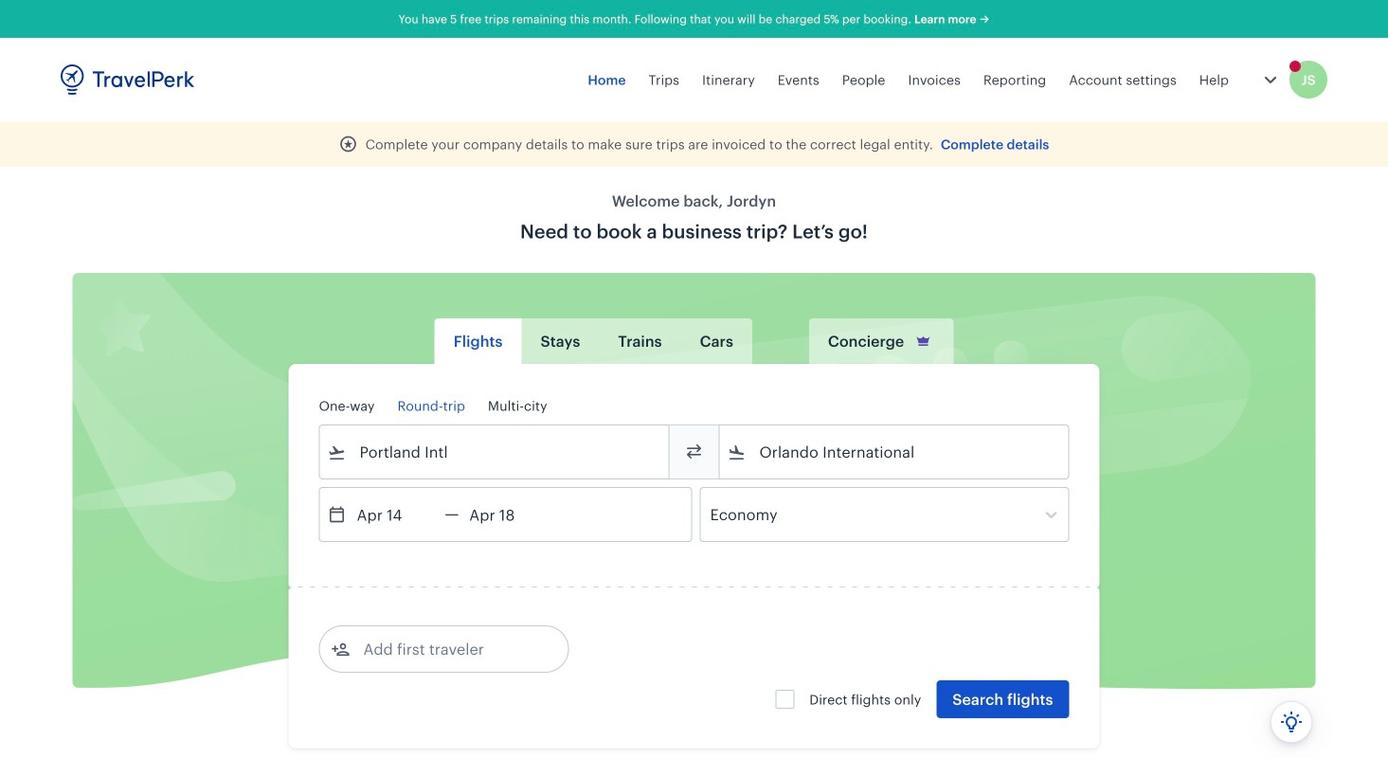 Task type: vqa. For each thing, say whether or not it's contained in the screenshot.
the move backward to switch to the previous month. "icon"
no



Task type: locate. For each thing, give the bounding box(es) containing it.
To search field
[[746, 437, 1044, 467]]



Task type: describe. For each thing, give the bounding box(es) containing it.
From search field
[[346, 437, 644, 467]]

Return text field
[[459, 488, 558, 541]]

Add first traveler search field
[[350, 634, 547, 664]]

Depart text field
[[346, 488, 445, 541]]



